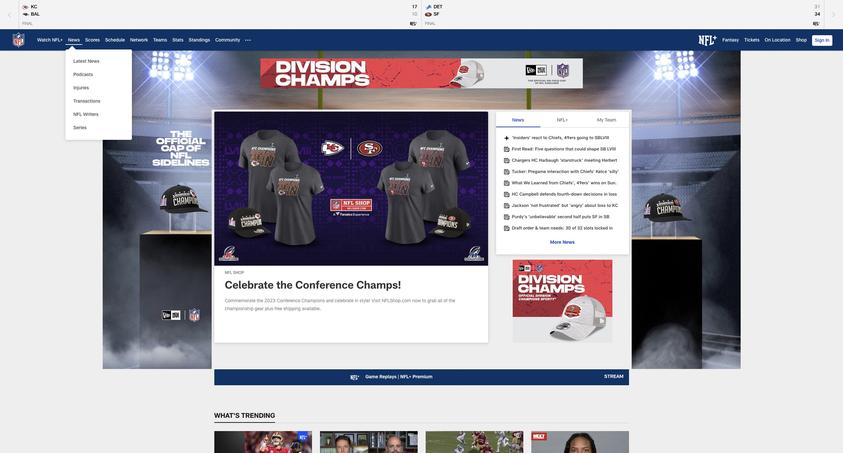 Task type: vqa. For each thing, say whether or not it's contained in the screenshot.
NFL Players Second Acts
no



Task type: locate. For each thing, give the bounding box(es) containing it.
now
[[413, 299, 421, 304]]

in down on at the right
[[604, 193, 608, 197]]

1 vertical spatial conference
[[277, 299, 300, 304]]

2 nfl plus image from the left
[[813, 20, 821, 28]]

1 vertical spatial nfl
[[225, 271, 232, 275]]

nfl news mini image inside first read: five questions that could shape sb lviii 'link'
[[504, 147, 510, 152]]

nfl news mini image
[[504, 147, 510, 152], [504, 158, 510, 164], [504, 226, 510, 231]]

loss down sun.
[[609, 193, 617, 197]]

0 horizontal spatial of
[[444, 299, 448, 304]]

final down bal ravens "icon" at top left
[[22, 22, 33, 26]]

shop
[[796, 38, 807, 43], [233, 271, 244, 275]]

0 horizontal spatial nfl plus image
[[410, 20, 418, 28]]

kc down sun.
[[613, 204, 619, 208]]

nfl for nfl shop
[[225, 271, 232, 275]]

shipping
[[284, 307, 301, 312]]

'starstruck'
[[560, 159, 583, 163]]

podcasts link
[[73, 72, 121, 77]]

stream
[[605, 375, 624, 380]]

react
[[532, 136, 542, 141]]

tucker:
[[512, 170, 527, 175]]

to right now
[[422, 299, 427, 304]]

3 nfl news mini image from the top
[[504, 226, 510, 231]]

1 vertical spatial kc
[[613, 204, 619, 208]]

tab list containing news
[[496, 112, 629, 128]]

sf inside 'purdy's 'unbelievable' second half puts sf in sb' link
[[593, 215, 598, 220]]

in up locked
[[599, 215, 603, 220]]

0 vertical spatial nfl+
[[52, 38, 63, 43]]

news up podcasts link
[[88, 59, 99, 64]]

writers
[[83, 113, 99, 117]]

nfl news mini image inside chargers hc harbaugh 'starstruck' meeting herbert link
[[504, 158, 510, 164]]

sblviii
[[595, 136, 610, 141]]

banner
[[0, 29, 844, 140]]

1 vertical spatial shop
[[233, 271, 244, 275]]

nfl news mini image for purdy's 'unbelievable' second half puts sf in sb
[[504, 215, 510, 220]]

1 horizontal spatial nfl
[[225, 271, 232, 275]]

lviii
[[608, 148, 616, 152]]

0 vertical spatial advertisement element
[[261, 59, 583, 88]]

visit
[[372, 299, 381, 304]]

defends
[[540, 193, 556, 197]]

the up free at bottom
[[277, 281, 293, 292]]

news right 'more'
[[563, 241, 575, 245]]

nfl plus image for 10
[[410, 20, 418, 28]]

nfl+ image
[[699, 36, 718, 46]]

draft order & team needs: 30 of 32 slots locked in link
[[504, 226, 621, 232]]

shape
[[587, 148, 600, 152]]

shop left sign
[[796, 38, 807, 43]]

kc chiefs image
[[22, 4, 30, 11]]

first
[[512, 148, 521, 152]]

0 vertical spatial nfl
[[73, 113, 82, 117]]

style!
[[360, 299, 371, 304]]

sb inside first read: five questions that could shape sb lviii 'link'
[[601, 148, 607, 152]]

in
[[826, 39, 830, 43]]

nfl+ right watch
[[52, 38, 63, 43]]

nfl writers
[[73, 113, 99, 117]]

of
[[572, 227, 577, 231], [444, 299, 448, 304]]

kelce
[[596, 170, 607, 175]]

nfl news mini image left chargers at the right top of the page
[[504, 158, 510, 164]]

2 final from the left
[[425, 22, 436, 26]]

1 vertical spatial of
[[444, 299, 448, 304]]

hc up pregame
[[532, 159, 538, 163]]

'insiders' react to chiefs, 49ers going to sblviii
[[512, 136, 610, 141]]

sb left the lviii
[[601, 148, 607, 152]]

loss right the about
[[598, 204, 606, 208]]

nfl news mini image left the what
[[504, 181, 510, 186]]

shop up celebrate
[[233, 271, 244, 275]]

5 nfl news mini image from the top
[[504, 215, 510, 220]]

of left 32
[[572, 227, 577, 231]]

2 horizontal spatial nfl+
[[557, 118, 568, 123]]

1 horizontal spatial nfl+
[[401, 375, 412, 380]]

to right "going"
[[590, 136, 594, 141]]

news up 'insiders'
[[513, 118, 524, 123]]

what's
[[214, 414, 240, 420]]

nfl news mini image inside what we learned from chiefs', 49ers' wins on sun. link
[[504, 181, 510, 186]]

conference up and
[[296, 281, 354, 292]]

meeting
[[585, 159, 601, 163]]

32
[[578, 227, 583, 231]]

questions
[[545, 148, 565, 152]]

transactions
[[73, 99, 100, 104]]

chiefs',
[[560, 182, 576, 186]]

1 horizontal spatial the
[[277, 281, 293, 292]]

chargers hc harbaugh 'starstruck' meeting herbert
[[512, 159, 618, 163]]

1 vertical spatial loss
[[598, 204, 606, 208]]

needs:
[[551, 227, 565, 231]]

wins
[[591, 182, 600, 186]]

1 vertical spatial hc
[[512, 193, 519, 197]]

the right all
[[449, 299, 455, 304]]

tickets
[[745, 38, 760, 43]]

first read: five questions that could shape sb lviii link
[[504, 147, 621, 153]]

kc up bal
[[31, 5, 37, 10]]

1 nfl news mini image from the top
[[504, 147, 510, 152]]

hc campbell defends fourth-down decisions in loss link
[[504, 192, 621, 198]]

bal
[[31, 12, 40, 17]]

nfl news mini image left 'draft'
[[504, 226, 510, 231]]

scores link
[[85, 38, 100, 43]]

standings
[[189, 38, 210, 43]]

1 nfl news mini image from the top
[[504, 170, 510, 175]]

sf down det
[[434, 12, 439, 17]]

in
[[604, 193, 608, 197], [599, 215, 603, 220], [610, 227, 613, 231], [355, 299, 359, 304]]

nfl left writers
[[73, 113, 82, 117]]

nfl
[[73, 113, 82, 117], [225, 271, 232, 275]]

1 horizontal spatial kc
[[613, 204, 619, 208]]

1 horizontal spatial nfl plus image
[[813, 20, 821, 28]]

nfl plus image down 10
[[410, 20, 418, 28]]

nfl news mini image for hc campbell defends fourth-down decisions in loss
[[504, 192, 510, 198]]

0 vertical spatial nfl news mini image
[[504, 147, 510, 152]]

nfl inside 'link'
[[73, 113, 82, 117]]

advertisement element
[[261, 59, 583, 88], [513, 260, 613, 343]]

final for sf
[[425, 22, 436, 26]]

2 nfl news mini image from the top
[[504, 181, 510, 186]]

0 horizontal spatial nfl
[[73, 113, 82, 117]]

sb up locked
[[604, 215, 610, 220]]

final down 'sf 49ers' image
[[425, 22, 436, 26]]

0 horizontal spatial nfl+
[[52, 38, 63, 43]]

nfl for nfl writers
[[73, 113, 82, 117]]

the for celebrate
[[277, 281, 293, 292]]

det
[[434, 5, 443, 10]]

of right all
[[444, 299, 448, 304]]

injuries
[[73, 86, 89, 91]]

1 vertical spatial sf
[[593, 215, 598, 220]]

final for bal
[[22, 22, 33, 26]]

frustrated'
[[539, 204, 561, 208]]

sign
[[815, 39, 825, 43]]

sb
[[601, 148, 607, 152], [604, 215, 610, 220]]

slots
[[584, 227, 594, 231]]

nfl news mini image for draft order & team needs: 30 of 32 slots locked in
[[504, 226, 510, 231]]

nfl shield image
[[11, 32, 27, 48]]

what's trending
[[214, 414, 275, 420]]

sb for in
[[604, 215, 610, 220]]

nfl news mini image for first read: five questions that could shape sb lviii
[[504, 147, 510, 152]]

tab list
[[496, 112, 629, 128]]

1 vertical spatial nfl+
[[557, 118, 568, 123]]

purdy's 'unbelievable' second half puts sf in sb link
[[504, 215, 621, 221]]

chargers hc harbaugh 'starstruck' meeting herbert link
[[504, 158, 621, 164]]

nfl plus image down 34
[[813, 20, 821, 28]]

nfl news mini image left "tucker:"
[[504, 170, 510, 175]]

0 horizontal spatial the
[[257, 299, 263, 304]]

nfl news mini image left campbell
[[504, 192, 510, 198]]

in right locked
[[610, 227, 613, 231]]

1 horizontal spatial hc
[[532, 159, 538, 163]]

1 final from the left
[[22, 22, 33, 26]]

final
[[22, 22, 33, 26], [425, 22, 436, 26]]

4 nfl news mini image from the top
[[504, 204, 510, 209]]

2 vertical spatial nfl news mini image
[[504, 226, 510, 231]]

standings link
[[189, 38, 210, 43]]

'angry'
[[570, 204, 584, 208]]

to right the about
[[607, 204, 611, 208]]

hc down the what
[[512, 193, 519, 197]]

nfl news mini image left first
[[504, 147, 510, 152]]

0 vertical spatial hc
[[532, 159, 538, 163]]

nfl plus image
[[410, 20, 418, 28], [813, 20, 821, 28]]

celebrate the conference champs! image
[[214, 112, 488, 266]]

1 horizontal spatial sf
[[593, 215, 598, 220]]

nfl plus mini image
[[504, 136, 510, 141]]

sb inside 'purdy's 'unbelievable' second half puts sf in sb' link
[[604, 215, 610, 220]]

nfl news mini image inside hc campbell defends fourth-down decisions in loss link
[[504, 192, 510, 198]]

page main content main content
[[0, 59, 844, 454]]

1 vertical spatial sb
[[604, 215, 610, 220]]

0 vertical spatial sb
[[601, 148, 607, 152]]

0 horizontal spatial kc
[[31, 5, 37, 10]]

nfl plus image for 34
[[813, 20, 821, 28]]

2 vertical spatial nfl+
[[401, 375, 412, 380]]

news inside tab panel
[[563, 241, 575, 245]]

puts
[[583, 215, 591, 220]]

nfl+ inside button
[[557, 118, 568, 123]]

on
[[765, 38, 771, 43]]

1 horizontal spatial final
[[425, 22, 436, 26]]

going
[[577, 136, 589, 141]]

2 nfl news mini image from the top
[[504, 158, 510, 164]]

nfl news mini image left purdy's
[[504, 215, 510, 220]]

optimized by minute.ly image
[[516, 433, 522, 439]]

0 vertical spatial shop
[[796, 38, 807, 43]]

on location link
[[765, 38, 791, 43]]

2023
[[265, 299, 276, 304]]

1 vertical spatial nfl news mini image
[[504, 158, 510, 164]]

my team
[[598, 118, 617, 123]]

nfl news mini image inside 'purdy's 'unbelievable' second half puts sf in sb' link
[[504, 215, 510, 220]]

nfl news mini image inside jackson 'not frustrated' but 'angry' about loss to kc link
[[504, 204, 510, 209]]

in inside 'purdy's 'unbelievable' second half puts sf in sb' link
[[599, 215, 603, 220]]

latest news
[[73, 59, 99, 64]]

0 vertical spatial kc
[[31, 5, 37, 10]]

news button
[[496, 112, 541, 127]]

nfl news mini image
[[504, 170, 510, 175], [504, 181, 510, 186], [504, 192, 510, 198], [504, 204, 510, 209], [504, 215, 510, 220]]

0 horizontal spatial sf
[[434, 12, 439, 17]]

1 horizontal spatial shop
[[796, 38, 807, 43]]

the up gear
[[257, 299, 263, 304]]

nfl+ right |
[[401, 375, 412, 380]]

nfl news mini image left jackson
[[504, 204, 510, 209]]

next woman up: shelly harvey, area scout for the atlanta falcons image
[[532, 431, 629, 454]]

to right react at the right top of page
[[544, 136, 548, 141]]

nfl inside page main content main content
[[225, 271, 232, 275]]

sign in button
[[813, 35, 833, 46]]

1 horizontal spatial loss
[[609, 193, 617, 197]]

1 nfl plus image from the left
[[410, 20, 418, 28]]

news link
[[68, 38, 80, 43]]

3 nfl news mini image from the top
[[504, 192, 510, 198]]

det lions image
[[425, 4, 433, 11]]

hc campbell defends fourth-down decisions in loss
[[512, 193, 617, 197]]

network link
[[130, 38, 148, 43]]

1 horizontal spatial of
[[572, 227, 577, 231]]

sf
[[434, 12, 439, 17], [593, 215, 598, 220]]

0 horizontal spatial shop
[[233, 271, 244, 275]]

what we learned from chiefs', 49ers' wins on sun.
[[512, 182, 617, 186]]

nfl news mini image inside the draft order & team needs: 30 of 32 slots locked in link
[[504, 226, 510, 231]]

nfl+ up 'insiders' react to chiefs, 49ers going to sblviii
[[557, 118, 568, 123]]

the
[[277, 281, 293, 292], [257, 299, 263, 304], [449, 299, 455, 304]]

sb for shape
[[601, 148, 607, 152]]

loss
[[609, 193, 617, 197], [598, 204, 606, 208]]

grab
[[428, 299, 437, 304]]

0 horizontal spatial final
[[22, 22, 33, 26]]

bal ravens image
[[22, 11, 30, 18]]

30
[[566, 227, 571, 231]]

chargers
[[512, 159, 531, 163]]

fantasy link
[[723, 38, 739, 43]]

1 vertical spatial advertisement element
[[513, 260, 613, 343]]

nfl news mini image for chargers hc harbaugh 'starstruck' meeting herbert
[[504, 158, 510, 164]]

'insiders' react to chiefs, 49ers going to sblviii link
[[504, 136, 621, 142]]

my team button
[[585, 112, 629, 127]]

sf right the puts
[[593, 215, 598, 220]]

nfl up celebrate
[[225, 271, 232, 275]]

conference up shipping at bottom left
[[277, 299, 300, 304]]

0 vertical spatial of
[[572, 227, 577, 231]]

nfl news mini image inside tucker: pregame interaction with chiefs' kelce 'silly' link
[[504, 170, 510, 175]]

of inside more news tab panel
[[572, 227, 577, 231]]

in left style!
[[355, 299, 359, 304]]

17
[[412, 5, 418, 10]]

0 vertical spatial sf
[[434, 12, 439, 17]]



Task type: describe. For each thing, give the bounding box(es) containing it.
interaction
[[548, 170, 570, 175]]

five
[[535, 148, 544, 152]]

purdy's 'unbelievable' second half puts sf in sb
[[512, 215, 610, 220]]

0 horizontal spatial loss
[[598, 204, 606, 208]]

49ers'
[[577, 182, 590, 186]]

commemorate the 2023 conference champions and celebrate in style! visit nflshop.com now to grab all of the championship gear plus free shipping available.
[[225, 299, 455, 312]]

the for commemorate
[[257, 299, 263, 304]]

champions
[[302, 299, 325, 304]]

trending
[[241, 414, 275, 420]]

series link
[[73, 125, 121, 131]]

nfl news mini image for tucker: pregame interaction with chiefs' kelce 'silly'
[[504, 170, 510, 175]]

about
[[585, 204, 597, 208]]

learned
[[532, 182, 548, 186]]

schedule
[[105, 38, 125, 43]]

nfl+ button
[[541, 112, 585, 127]]

jackson 'not frustrated' but 'angry' about loss to kc
[[512, 204, 619, 208]]

what
[[512, 182, 523, 186]]

podcasts
[[73, 73, 93, 77]]

tickets link
[[745, 38, 760, 43]]

latest news link
[[73, 59, 121, 64]]

more news link
[[551, 240, 575, 247]]

draft
[[512, 227, 522, 231]]

my
[[598, 118, 604, 123]]

'silly'
[[609, 170, 619, 175]]

watch nfl+ link
[[37, 38, 63, 43]]

nfl news mini image for what we learned from chiefs', 49ers' wins on sun.
[[504, 181, 510, 186]]

series
[[73, 126, 87, 131]]

nfl news mini image for jackson 'not frustrated' but 'angry' about loss to kc
[[504, 204, 510, 209]]

watch
[[37, 38, 51, 43]]

from
[[549, 182, 559, 186]]

shop link
[[796, 38, 807, 43]]

in inside commemorate the 2023 conference champions and celebrate in style! visit nflshop.com now to grab all of the championship gear plus free shipping available.
[[355, 299, 359, 304]]

team
[[605, 118, 617, 123]]

dots image
[[246, 38, 251, 43]]

in inside the draft order & team needs: 30 of 32 slots locked in link
[[610, 227, 613, 231]]

all
[[438, 299, 443, 304]]

commemorate
[[225, 299, 256, 304]]

network
[[130, 38, 148, 43]]

2 horizontal spatial the
[[449, 299, 455, 304]]

news inside button
[[513, 118, 524, 123]]

tucker: pregame interaction with chiefs' kelce 'silly' link
[[504, 170, 621, 176]]

gear
[[255, 307, 264, 312]]

of inside commemorate the 2023 conference champions and celebrate in style! visit nflshop.com now to grab all of the championship gear plus free shipping available.
[[444, 299, 448, 304]]

31
[[815, 5, 821, 10]]

champs!
[[357, 281, 401, 292]]

locked
[[595, 227, 608, 231]]

jackson 'not frustrated' but 'angry' about loss to kc link
[[504, 204, 621, 209]]

purdy's
[[512, 215, 528, 220]]

and
[[326, 299, 334, 304]]

shop inside page main content main content
[[233, 271, 244, 275]]

team
[[540, 227, 550, 231]]

teams
[[153, 38, 167, 43]]

half
[[574, 215, 581, 220]]

0 horizontal spatial hc
[[512, 193, 519, 197]]

more news tab panel
[[504, 136, 621, 247]]

premium
[[413, 375, 433, 380]]

banner containing watch nfl+
[[0, 29, 844, 140]]

nfl writers link
[[73, 112, 121, 117]]

first read: five questions that could shape sb lviii
[[512, 148, 616, 152]]

0 vertical spatial conference
[[296, 281, 354, 292]]

latest
[[73, 59, 87, 64]]

34
[[815, 12, 821, 17]]

in inside hc campbell defends fourth-down decisions in loss link
[[604, 193, 608, 197]]

harbaugh
[[539, 159, 559, 163]]

to inside commemorate the 2023 conference champions and celebrate in style! visit nflshop.com now to grab all of the championship gear plus free shipping available.
[[422, 299, 427, 304]]

stats link
[[172, 38, 184, 43]]

read:
[[523, 148, 534, 152]]

that
[[566, 148, 574, 152]]

we
[[524, 182, 530, 186]]

with
[[571, 170, 579, 175]]

decisions
[[584, 193, 603, 197]]

sign in
[[815, 39, 830, 43]]

herbert
[[602, 159, 618, 163]]

0 vertical spatial loss
[[609, 193, 617, 197]]

right score strip button image
[[827, 0, 842, 29]]

sf 49ers image
[[425, 11, 433, 18]]

could
[[575, 148, 586, 152]]

campbell
[[520, 193, 539, 197]]

|
[[398, 375, 399, 380]]

conference inside commemorate the 2023 conference champions and celebrate in style! visit nflshop.com now to grab all of the championship gear plus free shipping available.
[[277, 299, 300, 304]]

more
[[551, 241, 562, 245]]

tucker: pregame interaction with chiefs' kelce 'silly'
[[512, 170, 619, 175]]

tab list inside page main content main content
[[496, 112, 629, 128]]

nfl+_primarylogo_onecolor_white image
[[347, 372, 361, 383]]

championship
[[225, 307, 254, 312]]

on location
[[765, 38, 791, 43]]

news left scores in the top left of the page
[[68, 38, 80, 43]]

plus
[[265, 307, 273, 312]]

promo - homepage - redirect - the insiders - 1/29/24 image
[[214, 431, 312, 454]]

kc inside more news tab panel
[[613, 204, 619, 208]]

more news
[[551, 241, 575, 245]]

'unbelievable'
[[529, 215, 557, 220]]

community link
[[215, 38, 240, 43]]

left score strip button image
[[2, 0, 17, 30]]

watch nfl+
[[37, 38, 63, 43]]



